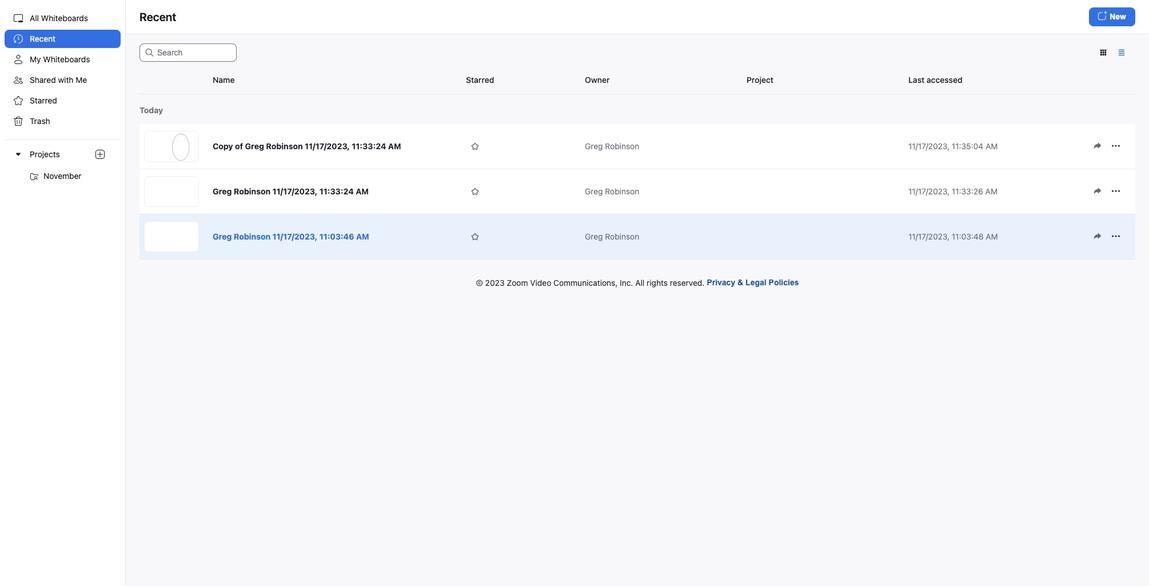 Task type: vqa. For each thing, say whether or not it's contained in the screenshot.
Starred
yes



Task type: locate. For each thing, give the bounding box(es) containing it.
menu item containing projects
[[0, 140, 125, 185]]

november menu item
[[5, 167, 121, 185]]

application up more options for greg robinson 11/17/2023, 11:33:24 am image
[[1089, 137, 1131, 156]]

application for 11/17/2023, 11:33:26 am
[[1089, 182, 1131, 201]]

2 vertical spatial application
[[1089, 228, 1131, 246]]

0 vertical spatial recent
[[140, 10, 176, 23]]

11/17/2023, 11:35:04 am
[[909, 141, 998, 151]]

share image left "more options for greg robinson 11/17/2023, 11:03:46 am" image
[[1093, 231, 1102, 241]]

application down more options for greg robinson 11/17/2023, 11:33:24 am image
[[1089, 228, 1131, 246]]

0 vertical spatial application
[[1089, 137, 1131, 156]]

1 cell from the top
[[742, 124, 904, 169]]

last accessed
[[909, 75, 963, 85]]

all right inc.
[[635, 278, 645, 287]]

cell for 11/17/2023, 11:03:48 am
[[742, 214, 904, 260]]

1 greg robinson from the top
[[585, 141, 639, 151]]

starred
[[466, 75, 494, 85], [30, 95, 57, 105]]

1 horizontal spatial recent
[[140, 10, 176, 23]]

1 vertical spatial recent
[[30, 34, 56, 43]]

greg robinson 11/17/2023, 11:03:46 am
[[213, 232, 369, 241]]

communications,
[[554, 278, 618, 287]]

recent menu item
[[5, 30, 121, 48]]

whiteboards for my whiteboards
[[43, 54, 90, 64]]

whiteboards up with
[[43, 54, 90, 64]]

recent up search text field
[[140, 10, 176, 23]]

2023
[[485, 278, 505, 287]]

robinson
[[266, 141, 303, 151], [605, 141, 639, 151], [234, 186, 271, 196], [605, 186, 639, 196], [234, 232, 271, 241], [605, 232, 639, 241]]

all
[[30, 13, 39, 23], [635, 278, 645, 287]]

0 vertical spatial all
[[30, 13, 39, 23]]

1 vertical spatial greg robinson
[[585, 186, 639, 196]]

shared with me
[[30, 75, 87, 85]]

1 application from the top
[[1089, 137, 1131, 156]]

2 greg robinson from the top
[[585, 186, 639, 196]]

rights
[[647, 278, 668, 287]]

0 vertical spatial greg robinson
[[585, 141, 639, 151]]

menu item
[[0, 140, 125, 185]]

0 vertical spatial share image
[[1093, 186, 1102, 196]]

video
[[530, 278, 551, 287]]

my
[[30, 54, 41, 64]]

today
[[140, 105, 163, 115]]

1 vertical spatial 11:33:24
[[319, 186, 354, 196]]

cell for 11/17/2023, 11:35:04 am
[[742, 124, 904, 169]]

0 vertical spatial whiteboards
[[41, 13, 88, 23]]

11:35:04
[[952, 141, 984, 151]]

0 horizontal spatial recent
[[30, 34, 56, 43]]

3 greg robinson from the top
[[585, 232, 639, 241]]

0 horizontal spatial starred
[[30, 95, 57, 105]]

whiteboards up 'recent' menu item
[[41, 13, 88, 23]]

0 vertical spatial starred
[[466, 75, 494, 85]]

greg robinson for greg robinson 11/17/2023, 11:33:24 am
[[585, 186, 639, 196]]

11:03:46
[[319, 232, 354, 241]]

with
[[58, 75, 73, 85]]

greg robinson 11/17/2023, 11:33:24 am
[[213, 186, 369, 196]]

starred inside menu item
[[30, 95, 57, 105]]

greg
[[245, 141, 264, 151], [585, 141, 603, 151], [213, 186, 232, 196], [585, 186, 603, 196], [213, 232, 232, 241], [585, 232, 603, 241]]

2 share image from the top
[[1093, 231, 1102, 241]]

application for 11/17/2023, 11:35:04 am
[[1089, 137, 1131, 156]]

share image
[[1093, 186, 1102, 196], [1093, 231, 1102, 241]]

whiteboards for all whiteboards
[[41, 13, 88, 23]]

cell for 11/17/2023, 11:33:26 am
[[742, 169, 904, 214]]

1 share image from the top
[[1093, 186, 1102, 196]]

1 vertical spatial whiteboards
[[43, 54, 90, 64]]

shared
[[30, 75, 56, 85]]

1 vertical spatial share image
[[1093, 231, 1102, 241]]

application
[[1089, 137, 1131, 156], [1089, 182, 1131, 201], [1089, 228, 1131, 246]]

click to star the whiteboard greg robinson 11/17/2023, 11:33:24 am image
[[471, 186, 479, 196]]

shared with me menu item
[[5, 71, 121, 89]]

application up "more options for greg robinson 11/17/2023, 11:03:46 am" image
[[1089, 182, 1131, 201]]

whiteboards
[[41, 13, 88, 23], [43, 54, 90, 64]]

recent inside menu item
[[30, 34, 56, 43]]

trash
[[30, 116, 50, 126]]

last
[[909, 75, 925, 85]]

menu bar
[[0, 0, 126, 586]]

11/17/2023,
[[305, 141, 350, 151], [909, 141, 950, 151], [272, 186, 318, 196], [909, 186, 950, 196], [272, 232, 318, 241], [909, 232, 950, 241]]

11/17/2023, 11:03:48 am
[[909, 232, 998, 241]]

11:33:24
[[352, 141, 386, 151], [319, 186, 354, 196]]

click to star the whiteboard copy of greg robinson 11/17/2023, 11:33:24 am image
[[471, 141, 479, 151]]

application for 11/17/2023, 11:03:48 am
[[1089, 228, 1131, 246]]

greg robinson
[[585, 141, 639, 151], [585, 186, 639, 196], [585, 232, 639, 241]]

0 horizontal spatial all
[[30, 13, 39, 23]]

reserved.
[[670, 278, 705, 287]]

share image left more options for greg robinson 11/17/2023, 11:33:24 am image
[[1093, 186, 1102, 196]]

me
[[76, 75, 87, 85]]

all up 'recent' menu item
[[30, 13, 39, 23]]

november
[[43, 171, 82, 181]]

share image for 11/17/2023, 11:33:26 am
[[1093, 186, 1102, 196]]

cell
[[742, 124, 904, 169], [742, 169, 904, 214], [742, 214, 904, 260]]

my whiteboards
[[30, 54, 90, 64]]

recent up my at left top
[[30, 34, 56, 43]]

2 cell from the top
[[742, 169, 904, 214]]

zoom
[[507, 278, 528, 287]]

3 cell from the top
[[742, 214, 904, 260]]

1 vertical spatial application
[[1089, 182, 1131, 201]]

11:03:48
[[952, 232, 984, 241]]

inc.
[[620, 278, 633, 287]]

2 vertical spatial greg robinson
[[585, 232, 639, 241]]

privacy
[[707, 278, 735, 287]]

recent
[[140, 10, 176, 23], [30, 34, 56, 43]]

am
[[388, 141, 401, 151], [986, 141, 998, 151], [356, 186, 369, 196], [986, 186, 998, 196], [356, 232, 369, 241], [986, 232, 998, 241]]

© 2023 zoom video communications, inc. all rights reserved. privacy & legal policies
[[476, 278, 799, 287]]

filled image
[[14, 34, 23, 43]]

3 application from the top
[[1089, 228, 1131, 246]]

1 vertical spatial all
[[635, 278, 645, 287]]

2 application from the top
[[1089, 182, 1131, 201]]

1 vertical spatial starred
[[30, 95, 57, 105]]

grid mode, not selected image
[[1094, 47, 1113, 58]]

more options for greg robinson 11/17/2023, 11:03:46 am image
[[1107, 231, 1125, 241]]



Task type: describe. For each thing, give the bounding box(es) containing it.
list mode, selected image
[[1113, 47, 1131, 58]]

click to star the whiteboard greg robinson 11/17/2023, 11:03:46 am image
[[471, 231, 479, 242]]

11:33:26
[[952, 186, 983, 196]]

all whiteboards
[[30, 13, 88, 23]]

Search text field
[[140, 43, 237, 62]]

more options for greg robinson 11/17/2023, 11:33:24 am image
[[1107, 186, 1125, 196]]

©
[[476, 278, 483, 287]]

copy of greg robinson 11/17/2023, 11:33:24 am
[[213, 141, 401, 151]]

privacy & legal policies button
[[707, 273, 799, 292]]

name
[[213, 75, 235, 85]]

11/17/2023, 11:33:26 am
[[909, 186, 998, 196]]

all inside menu item
[[30, 13, 39, 23]]

starred menu item
[[5, 91, 121, 110]]

share image
[[1093, 141, 1102, 151]]

thumbnail of greg robinson 11/17/2023, 11:03:46 am image
[[145, 222, 198, 252]]

of
[[235, 141, 243, 151]]

more options for copy of greg robinson 11/17/2023, 11:33:24 am image
[[1107, 141, 1125, 151]]

new button
[[1089, 7, 1136, 26]]

trash menu item
[[5, 112, 121, 130]]

copy
[[213, 141, 233, 151]]

1 horizontal spatial all
[[635, 278, 645, 287]]

greg robinson for greg robinson 11/17/2023, 11:03:46 am
[[585, 232, 639, 241]]

policies
[[769, 278, 799, 287]]

legal
[[746, 278, 767, 287]]

all whiteboards menu item
[[5, 9, 121, 27]]

project
[[747, 75, 774, 85]]

thumbnail of copy of greg robinson 11/17/2023, 11:33:24 am image
[[145, 132, 198, 161]]

projects
[[30, 149, 60, 159]]

november image
[[30, 172, 39, 181]]

accessed
[[927, 75, 963, 85]]

0 vertical spatial 11:33:24
[[352, 141, 386, 151]]

&
[[738, 278, 743, 287]]

1 horizontal spatial starred
[[466, 75, 494, 85]]

owner
[[585, 75, 610, 85]]

share image for 11/17/2023, 11:03:48 am
[[1093, 231, 1102, 241]]

greg robinson for copy of greg robinson 11/17/2023, 11:33:24 am
[[585, 141, 639, 151]]

new
[[1110, 12, 1126, 21]]

menu bar containing all whiteboards
[[0, 0, 126, 586]]

thumbnail of greg robinson 11/17/2023, 11:33:24 am image
[[145, 177, 198, 206]]

my whiteboards menu item
[[5, 50, 121, 69]]



